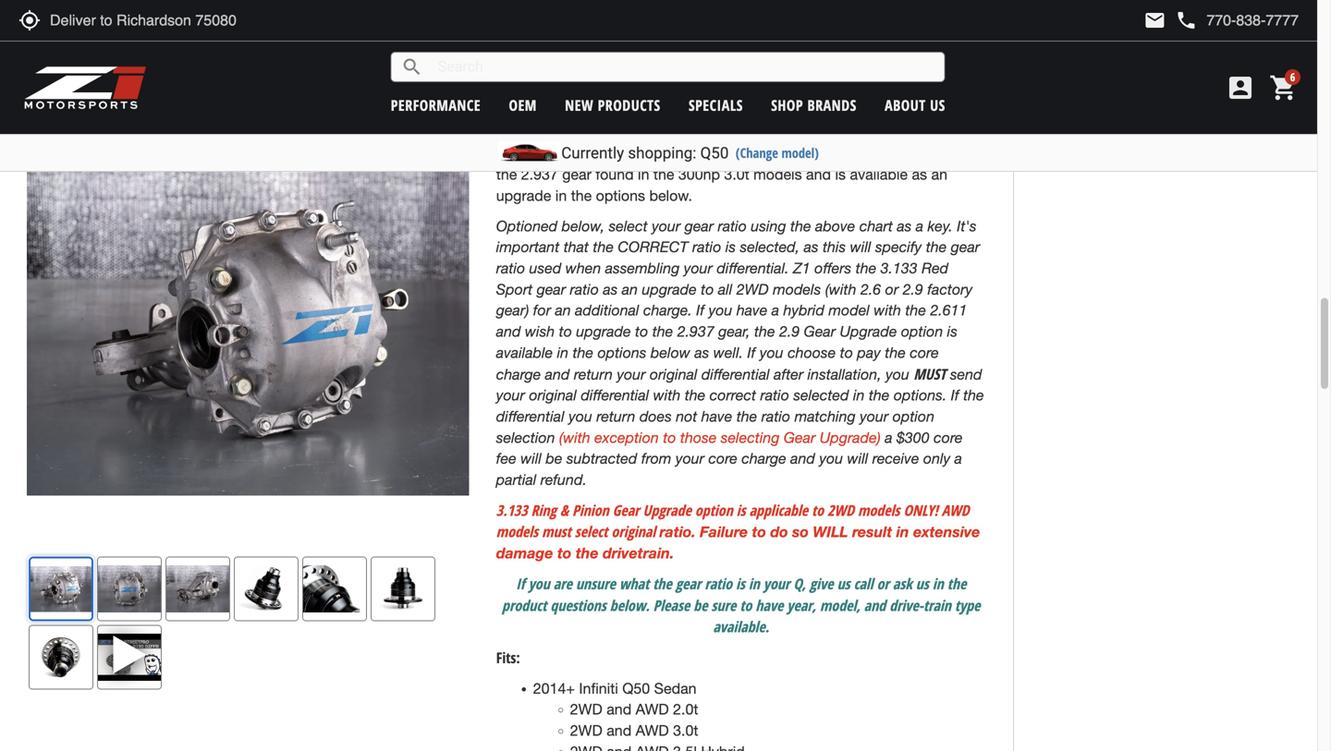 Task type: vqa. For each thing, say whether or not it's contained in the screenshot.
AWD
yes



Task type: describe. For each thing, give the bounding box(es) containing it.
options.
[[894, 387, 947, 404]]

for inside this is the original gear found in 2wd 2.0t and all 2wd / awd 300hp 3.0t (non-red sport) models. the 2.937 gear is available as an upgrade from the 2.611 for hybrid owners using the options below.
[[656, 93, 674, 110]]

chart
[[860, 217, 893, 235]]

if you are unsure what the gear ratio is in your q, give us call or ask us in the product questions below. please be sure to have year, model, and drive-train type available.
[[502, 574, 981, 637]]

below. inside if you are unsure what the gear ratio is in your q, give us call or ask us in the product questions below. please be sure to have year, model, and drive-train type available.
[[610, 596, 650, 616]]

assembling
[[605, 259, 680, 277]]

gear down it's
[[951, 238, 980, 256]]

3.133 ring & pinion gear upgrade option is applicable to 2wd models only! awd models must select original
[[496, 501, 970, 542]]

option inside 3.133 ring & pinion gear upgrade option is applicable to 2wd models only! awd models must select original
[[695, 501, 733, 520]]

key.
[[928, 217, 953, 235]]

this for 3.133:
[[536, 124, 563, 141]]

charge.
[[644, 302, 692, 319]]

models. inside this is the original gear from the q50 and q60 red sport, as well as the awd 2.0t and 3.7l models. this gear provides better acceleration over the 2.937 gear found in the 300hp 3.0t models and is available as an upgrade in the options below.
[[645, 145, 698, 162]]

gear up sport)
[[659, 51, 688, 68]]

or inside optioned below, select your gear ratio using the above chart as a key. it's important that the correct ratio is selected, as this will specify the gear ratio used when assembling your differential. z1 offers the 3.133 red sport gear ratio as an upgrade to all 2wd models (with 2.6 or 2.9 factory gear) for an additional charge. if you have a hybrid model with the 2.611 and wish to upgrade to the 2.937 gear, the 2.9 gear upgrade option is available in the options below as well. if you choose to pay the core charge and return your original differential after installation, you
[[886, 281, 899, 298]]

performance
[[391, 95, 481, 115]]

300hp inside this is the original gear from the q50 and q60 red sport, as well as the awd 2.0t and 3.7l models. this gear provides better acceleration over the 2.937 gear found in the 300hp 3.0t models and is available as an upgrade in the options below.
[[679, 166, 720, 183]]

after
[[774, 366, 804, 383]]

2014+ infiniti q50 sedan
[[533, 680, 697, 698]]

return inside optioned below, select your gear ratio using the above chart as a key. it's important that the correct ratio is selected, as this will specify the gear ratio used when assembling your differential. z1 offers the 3.133 red sport gear ratio as an upgrade to all 2wd models (with 2.6 or 2.9 factory gear) for an additional charge. if you have a hybrid model with the 2.611 and wish to upgrade to the 2.937 gear, the 2.9 gear upgrade option is available in the options below as well. if you choose to pay the core charge and return your original differential after installation, you
[[574, 366, 613, 383]]

Search search field
[[423, 53, 945, 81]]

your up upgrade)
[[860, 408, 889, 425]]

owners
[[723, 93, 772, 110]]

are
[[554, 574, 572, 594]]

infiniti
[[579, 680, 618, 698]]

to up well.
[[701, 281, 714, 298]]

extensive
[[914, 524, 980, 541]]

shop
[[771, 95, 804, 115]]

original inside this is the original gear from the q50 and q60 red sport, as well as the awd 2.0t and 3.7l models. this gear provides better acceleration over the 2.937 gear found in the 300hp 3.0t models and is available as an upgrade in the options below.
[[607, 124, 655, 141]]

2 us from the left
[[916, 574, 929, 594]]

shop brands link
[[771, 95, 857, 115]]

acceleration
[[871, 145, 951, 162]]

gear left provides
[[733, 145, 763, 162]]

q,
[[794, 574, 806, 594]]

us
[[930, 95, 946, 115]]

factory
[[928, 281, 973, 298]]

if right well.
[[748, 344, 756, 361]]

2.937 inside this is the original gear from the q50 and q60 red sport, as well as the awd 2.0t and 3.7l models. this gear provides better acceleration over the 2.937 gear found in the 300hp 3.0t models and is available as an upgrade in the options below.
[[521, 166, 558, 183]]

must
[[914, 364, 946, 384]]

gear inside if you are unsure what the gear ratio is in your q, give us call or ask us in the product questions below. please be sure to have year, model, and drive-train type available.
[[676, 574, 701, 594]]

offers
[[815, 259, 852, 277]]

applicable
[[750, 501, 808, 520]]

your inside a $300 core fee will be subtracted from your core charge and you will receive only a partial refund.
[[676, 450, 705, 468]]

gear)
[[496, 302, 529, 319]]

about
[[885, 95, 926, 115]]

2.6
[[861, 281, 881, 298]]

will down upgrade)
[[848, 450, 869, 468]]

this for 2.937:
[[536, 51, 563, 68]]

questions
[[551, 596, 606, 616]]

model,
[[820, 596, 861, 616]]

in inside send your original differential with the correct ratio selected in the options. if the differential you return does not have the ratio matching your option selection
[[853, 387, 865, 404]]

2wd inside optioned below, select your gear ratio using the above chart as a key. it's important that the correct ratio is selected, as this will specify the gear ratio used when assembling your differential. z1 offers the 3.133 red sport gear ratio as an upgrade to all 2wd models (with 2.6 or 2.9 factory gear) for an additional charge. if you have a hybrid model with the 2.611 and wish to upgrade to the 2.937 gear, the 2.9 gear upgrade option is available in the options below as well. if you choose to pay the core charge and return your original differential after installation, you
[[737, 281, 769, 298]]

mail link
[[1144, 9, 1166, 31]]

in up train in the right bottom of the page
[[933, 574, 944, 594]]

upgrade inside this is the original gear from the q50 and q60 red sport, as well as the awd 2.0t and 3.7l models. this gear provides better acceleration over the 2.937 gear found in the 300hp 3.0t models and is available as an upgrade in the options below.
[[496, 187, 551, 204]]

what
[[620, 574, 649, 594]]

my_location
[[18, 9, 41, 31]]

do
[[771, 524, 788, 541]]

over
[[955, 145, 984, 162]]

sport,
[[875, 124, 916, 141]]

2 vertical spatial this
[[702, 145, 729, 162]]

an inside this is the original gear found in 2wd 2.0t and all 2wd / awd 300hp 3.0t (non-red sport) models. the 2.937 gear is available as an upgrade from the 2.611 for hybrid owners using the options below.
[[940, 72, 956, 89]]

your up "does"
[[617, 366, 646, 383]]

2.0t inside this is the original gear found in 2wd 2.0t and all 2wd / awd 300hp 3.0t (non-red sport) models. the 2.937 gear is available as an upgrade from the 2.611 for hybrid owners using the options below.
[[787, 51, 812, 68]]

optioned below, select your gear ratio using the above chart as a key. it's important that the correct ratio is selected, as this will specify the gear ratio used when assembling your differential. z1 offers the 3.133 red sport gear ratio as an upgrade to all 2wd models (with 2.6 or 2.9 factory gear) for an additional charge. if you have a hybrid model with the 2.611 and wish to upgrade to the 2.937 gear, the 2.9 gear upgrade option is available in the options below as well. if you choose to pay the core charge and return your original differential after installation, you
[[496, 217, 980, 383]]

performance link
[[391, 95, 481, 115]]

currently shopping: q50 (change model)
[[562, 144, 819, 162]]

as up over
[[969, 124, 985, 141]]

new
[[565, 95, 594, 115]]

when
[[566, 259, 601, 277]]

red inside optioned below, select your gear ratio using the above chart as a key. it's important that the correct ratio is selected, as this will specify the gear ratio used when assembling your differential. z1 offers the 3.133 red sport gear ratio as an upgrade to all 2wd models (with 2.6 or 2.9 factory gear) for an additional charge. if you have a hybrid model with the 2.611 and wish to upgrade to the 2.937 gear, the 2.9 gear upgrade option is available in the options below as well. if you choose to pay the core charge and return your original differential after installation, you
[[922, 259, 949, 277]]

3.0t inside this is the original gear from the q50 and q60 red sport, as well as the awd 2.0t and 3.7l models. this gear provides better acceleration over the 2.937 gear found in the 300hp 3.0t models and is available as an upgrade in the options below.
[[724, 166, 750, 183]]

ratio up sport
[[496, 259, 525, 277]]

as up specify
[[897, 217, 912, 235]]

to left do
[[752, 524, 766, 541]]

your up correct
[[652, 217, 681, 235]]

correct
[[710, 387, 756, 404]]

your up selection
[[496, 387, 525, 404]]

using inside this is the original gear found in 2wd 2.0t and all 2wd / awd 300hp 3.0t (non-red sport) models. the 2.937 gear is available as an upgrade from the 2.611 for hybrid owners using the options below.
[[776, 93, 811, 110]]

a down differential.
[[772, 302, 780, 319]]

with inside send your original differential with the correct ratio selected in the options. if the differential you return does not have the ratio matching your option selection
[[653, 387, 681, 404]]

you up the gear,
[[709, 302, 733, 319]]

models inside optioned below, select your gear ratio using the above chart as a key. it's important that the correct ratio is selected, as this will specify the gear ratio used when assembling your differential. z1 offers the 3.133 red sport gear ratio as an upgrade to all 2wd models (with 2.6 or 2.9 factory gear) for an additional charge. if you have a hybrid model with the 2.611 and wish to upgrade to the 2.937 gear, the 2.9 gear upgrade option is available in the options below as well. if you choose to pay the core charge and return your original differential after installation, you
[[773, 281, 821, 298]]

select inside optioned below, select your gear ratio using the above chart as a key. it's important that the correct ratio is selected, as this will specify the gear ratio used when assembling your differential. z1 offers the 3.133 red sport gear ratio as an upgrade to all 2wd models (with 2.6 or 2.9 factory gear) for an additional charge. if you have a hybrid model with the 2.611 and wish to upgrade to the 2.937 gear, the 2.9 gear upgrade option is available in the options below as well. if you choose to pay the core charge and return your original differential after installation, you
[[609, 217, 648, 235]]

and inside a $300 core fee will be subtracted from your core charge and you will receive only a partial refund.
[[791, 450, 815, 468]]

does
[[640, 408, 672, 425]]

if right charge.
[[697, 302, 705, 319]]

important
[[496, 238, 560, 256]]

a left key.
[[916, 217, 924, 235]]

as down the acceleration
[[912, 166, 928, 183]]

shop brands
[[771, 95, 857, 115]]

with inside optioned below, select your gear ratio using the above chart as a key. it's important that the correct ratio is selected, as this will specify the gear ratio used when assembling your differential. z1 offers the 3.133 red sport gear ratio as an upgrade to all 2wd models (with 2.6 or 2.9 factory gear) for an additional charge. if you have a hybrid model with the 2.611 and wish to upgrade to the 2.937 gear, the 2.9 gear upgrade option is available in the options below as well. if you choose to pay the core charge and return your original differential after installation, you
[[874, 302, 902, 319]]

select inside 3.133 ring & pinion gear upgrade option is applicable to 2wd models only! awd models must select original
[[575, 522, 608, 542]]

(change
[[736, 144, 779, 162]]

(with exception to those selecting gear upgrade)
[[559, 429, 881, 446]]

fits:
[[496, 648, 520, 668]]

please
[[653, 596, 690, 616]]

model
[[829, 302, 870, 319]]

sport)
[[639, 72, 680, 89]]

gear up correct
[[685, 217, 714, 235]]

to right wish
[[559, 323, 572, 340]]

gear up brands
[[810, 72, 840, 89]]

ratio up differential.
[[693, 238, 722, 256]]

upgrade)
[[820, 429, 881, 446]]

available inside optioned below, select your gear ratio using the above chart as a key. it's important that the correct ratio is selected, as this will specify the gear ratio used when assembling your differential. z1 offers the 3.133 red sport gear ratio as an upgrade to all 2wd models (with 2.6 or 2.9 factory gear) for an additional charge. if you have a hybrid model with the 2.611 and wish to upgrade to the 2.937 gear, the 2.9 gear upgrade option is available in the options below as well. if you choose to pay the core charge and return your original differential after installation, you
[[496, 344, 553, 361]]

as left well.
[[695, 344, 710, 361]]

drivetrain.
[[603, 545, 674, 562]]

2014+
[[533, 680, 575, 698]]

type
[[955, 596, 981, 616]]

wish
[[525, 323, 555, 340]]

partial
[[496, 471, 537, 489]]

used
[[530, 259, 562, 277]]

receive
[[873, 450, 920, 468]]

2wd and awd 2.0t 2wd and awd 3.0t
[[570, 702, 699, 740]]

your inside if you are unsure what the gear ratio is in your q, give us call or ask us in the product questions below. please be sure to have year, model, and drive-train type available.
[[764, 574, 790, 594]]

search
[[401, 56, 423, 78]]

you up options.
[[886, 366, 910, 383]]

is up differential.
[[726, 238, 736, 256]]

installation,
[[808, 366, 882, 383]]

2.0t inside this is the original gear from the q50 and q60 red sport, as well as the awd 2.0t and 3.7l models. this gear provides better acceleration over the 2.937 gear found in the 300hp 3.0t models and is available as an upgrade in the options below.
[[559, 145, 584, 162]]

1 us from the left
[[837, 574, 850, 594]]

is down factory
[[948, 323, 958, 340]]

selecting
[[721, 429, 780, 446]]

options inside optioned below, select your gear ratio using the above chart as a key. it's important that the correct ratio is selected, as this will specify the gear ratio used when assembling your differential. z1 offers the 3.133 red sport gear ratio as an upgrade to all 2wd models (with 2.6 or 2.9 factory gear) for an additional charge. if you have a hybrid model with the 2.611 and wish to upgrade to the 2.937 gear, the 2.9 gear upgrade option is available in the options below as well. if you choose to pay the core charge and return your original differential after installation, you
[[598, 344, 647, 361]]

models inside this is the original gear from the q50 and q60 red sport, as well as the awd 2.0t and 3.7l models. this gear provides better acceleration over the 2.937 gear found in the 300hp 3.0t models and is available as an upgrade in the options below.
[[754, 166, 802, 183]]

option inside optioned below, select your gear ratio using the above chart as a key. it's important that the correct ratio is selected, as this will specify the gear ratio used when assembling your differential. z1 offers the 3.133 red sport gear ratio as an upgrade to all 2wd models (with 2.6 or 2.9 factory gear) for an additional charge. if you have a hybrid model with the 2.611 and wish to upgrade to the 2.937 gear, the 2.9 gear upgrade option is available in the options below as well. if you choose to pay the core charge and return your original differential after installation, you
[[901, 323, 943, 340]]

send
[[950, 366, 982, 383]]

in up the below, at left top
[[556, 187, 567, 204]]

sedan
[[654, 680, 697, 698]]

found inside this is the original gear from the q50 and q60 red sport, as well as the awd 2.0t and 3.7l models. this gear provides better acceleration over the 2.937 gear found in the 300hp 3.0t models and is available as an upgrade in the options below.
[[596, 166, 634, 183]]

ratio. failure to do so will result in extensive damage to the drivetrain.
[[496, 524, 980, 562]]

1 vertical spatial gear
[[784, 429, 816, 446]]

models up the damage
[[496, 522, 538, 542]]

selected,
[[740, 238, 800, 256]]

2.0t inside the 2wd and awd 2.0t 2wd and awd 3.0t
[[673, 702, 699, 719]]

you up after
[[760, 344, 784, 361]]

to inside if you are unsure what the gear ratio is in your q, give us call or ask us in the product questions below. please be sure to have year, model, and drive-train type available.
[[740, 596, 752, 616]]

not
[[676, 408, 698, 425]]

models up result
[[858, 501, 900, 520]]

3.7l
[[617, 145, 641, 162]]

subtracted
[[567, 450, 637, 468]]

gear inside optioned below, select your gear ratio using the above chart as a key. it's important that the correct ratio is selected, as this will specify the gear ratio used when assembling your differential. z1 offers the 3.133 red sport gear ratio as an upgrade to all 2wd models (with 2.6 or 2.9 factory gear) for an additional charge. if you have a hybrid model with the 2.611 and wish to upgrade to the 2.937 gear, the 2.9 gear upgrade option is available in the options below as well. if you choose to pay the core charge and return your original differential after installation, you
[[804, 323, 836, 340]]

it's
[[957, 217, 977, 235]]

hybrid inside this is the original gear found in 2wd 2.0t and all 2wd / awd 300hp 3.0t (non-red sport) models. the 2.937 gear is available as an upgrade from the 2.611 for hybrid owners using the options below.
[[678, 93, 719, 110]]

gear up shopping:
[[659, 124, 688, 141]]

in down 3.7l
[[638, 166, 650, 183]]

an down assembling
[[622, 281, 638, 298]]

selected
[[794, 387, 849, 404]]

well
[[940, 124, 965, 141]]

about us
[[885, 95, 946, 115]]

1 horizontal spatial 2.9
[[903, 281, 924, 298]]

this
[[823, 238, 846, 256]]

your down correct
[[684, 259, 713, 277]]

gear down used
[[537, 281, 566, 298]]

(with inside optioned below, select your gear ratio using the above chart as a key. it's important that the correct ratio is selected, as this will specify the gear ratio used when assembling your differential. z1 offers the 3.133 red sport gear ratio as an upgrade to all 2wd models (with 2.6 or 2.9 factory gear) for an additional charge. if you have a hybrid model with the 2.611 and wish to upgrade to the 2.937 gear, the 2.9 gear upgrade option is available in the options below as well. if you choose to pay the core charge and return your original differential after installation, you
[[825, 281, 857, 298]]

oem link
[[509, 95, 537, 115]]

to down charge.
[[635, 323, 648, 340]]

a up receive
[[885, 429, 893, 446]]

2wd inside 3.133 ring & pinion gear upgrade option is applicable to 2wd models only! awd models must select original
[[828, 501, 855, 520]]

differential inside optioned below, select your gear ratio using the above chart as a key. it's important that the correct ratio is selected, as this will specify the gear ratio used when assembling your differential. z1 offers the 3.133 red sport gear ratio as an upgrade to all 2wd models (with 2.6 or 2.9 factory gear) for an additional charge. if you have a hybrid model with the 2.611 and wish to upgrade to the 2.937 gear, the 2.9 gear upgrade option is available in the options below as well. if you choose to pay the core charge and return your original differential after installation, you
[[702, 366, 770, 383]]

1 horizontal spatial differential
[[581, 387, 649, 404]]

and inside if you are unsure what the gear ratio is in your q, give us call or ask us in the product questions below. please be sure to have year, model, and drive-train type available.
[[864, 596, 886, 616]]

you inside a $300 core fee will be subtracted from your core charge and you will receive only a partial refund.
[[820, 450, 843, 468]]

ratio up selected,
[[718, 217, 747, 235]]

pinion
[[573, 501, 609, 520]]

as inside this is the original gear found in 2wd 2.0t and all 2wd / awd 300hp 3.0t (non-red sport) models. the 2.937 gear is available as an upgrade from the 2.611 for hybrid owners using the options below.
[[921, 72, 936, 89]]

the
[[741, 72, 765, 89]]

1 vertical spatial 2.9
[[780, 323, 800, 340]]

sport
[[496, 281, 533, 298]]

specify
[[876, 238, 922, 256]]

ratio down when
[[570, 281, 599, 298]]

upgrade down 'additional' in the top left of the page
[[576, 323, 631, 340]]

you inside send your original differential with the correct ratio selected in the options. if the differential you return does not have the ratio matching your option selection
[[569, 408, 593, 425]]

well.
[[714, 344, 744, 361]]



Task type: locate. For each thing, give the bounding box(es) containing it.
below. down shopping:
[[650, 187, 693, 204]]

2 horizontal spatial red
[[922, 259, 949, 277]]

2 vertical spatial q50
[[623, 680, 650, 698]]

0 vertical spatial for
[[656, 93, 674, 110]]

0 horizontal spatial 2.611
[[615, 93, 652, 110]]

from
[[556, 93, 586, 110], [693, 124, 723, 141], [642, 450, 672, 468]]

if
[[697, 302, 705, 319], [748, 344, 756, 361], [951, 387, 959, 404], [516, 574, 525, 594]]

be inside a $300 core fee will be subtracted from your core charge and you will receive only a partial refund.
[[546, 450, 563, 468]]

for inside optioned below, select your gear ratio using the above chart as a key. it's important that the correct ratio is selected, as this will specify the gear ratio used when assembling your differential. z1 offers the 3.133 red sport gear ratio as an upgrade to all 2wd models (with 2.6 or 2.9 factory gear) for an additional charge. if you have a hybrid model with the 2.611 and wish to upgrade to the 2.937 gear, the 2.9 gear upgrade option is available in the options below as well. if you choose to pay the core charge and return your original differential after installation, you
[[533, 302, 551, 319]]

(with
[[825, 281, 857, 298], [559, 429, 591, 446]]

ratio
[[718, 217, 747, 235], [693, 238, 722, 256], [496, 259, 525, 277], [570, 281, 599, 298], [761, 387, 790, 404], [762, 408, 791, 425], [705, 574, 732, 594]]

your down those
[[676, 450, 705, 468]]

0 horizontal spatial upgrade
[[643, 501, 692, 520]]

&
[[560, 501, 569, 520]]

1 vertical spatial 2.611
[[931, 302, 968, 319]]

this inside this is the original gear found in 2wd 2.0t and all 2wd / awd 300hp 3.0t (non-red sport) models. the 2.937 gear is available as an upgrade from the 2.611 for hybrid owners using the options below.
[[536, 51, 563, 68]]

as left well
[[920, 124, 935, 141]]

will inside optioned below, select your gear ratio using the above chart as a key. it's important that the correct ratio is selected, as this will specify the gear ratio used when assembling your differential. z1 offers the 3.133 red sport gear ratio as an upgrade to all 2wd models (with 2.6 or 2.9 factory gear) for an additional charge. if you have a hybrid model with the 2.611 and wish to upgrade to the 2.937 gear, the 2.9 gear upgrade option is available in the options below as well. if you choose to pay the core charge and return your original differential after installation, you
[[850, 238, 871, 256]]

2 horizontal spatial from
[[693, 124, 723, 141]]

core
[[910, 344, 939, 361], [934, 429, 963, 446], [709, 450, 738, 468]]

and
[[816, 51, 841, 68], [784, 124, 809, 141], [588, 145, 613, 162], [806, 166, 831, 183], [496, 323, 521, 340], [545, 366, 570, 383], [791, 450, 815, 468], [864, 596, 886, 616], [607, 702, 632, 719], [607, 723, 632, 740]]

us right ask
[[916, 574, 929, 594]]

have inside if you are unsure what the gear ratio is in your q, give us call or ask us in the product questions below. please be sure to have year, model, and drive-train type available.
[[756, 596, 784, 616]]

optioned
[[496, 217, 558, 235]]

1 vertical spatial 2.0t
[[559, 145, 584, 162]]

0 vertical spatial or
[[886, 281, 899, 298]]

awd inside 3.133 ring & pinion gear upgrade option is applicable to 2wd models only! awd models must select original
[[942, 501, 970, 520]]

an left 'additional' in the top left of the page
[[555, 302, 571, 319]]

0 horizontal spatial 3.133
[[496, 501, 528, 520]]

1 horizontal spatial hybrid
[[784, 302, 825, 319]]

0 vertical spatial 2.611
[[615, 93, 652, 110]]

with up "does"
[[653, 387, 681, 404]]

to up installation,
[[840, 344, 853, 361]]

below. up sport,
[[894, 93, 937, 110]]

is down better
[[835, 166, 846, 183]]

2.937 up shop
[[769, 72, 806, 89]]

below. down what
[[610, 596, 650, 616]]

differential
[[702, 366, 770, 383], [581, 387, 649, 404], [496, 408, 565, 425]]

0 vertical spatial 3.133
[[881, 259, 918, 277]]

charge inside a $300 core fee will be subtracted from your core charge and you will receive only a partial refund.
[[742, 450, 787, 468]]

return
[[574, 366, 613, 383], [597, 408, 636, 425]]

q50 for shopping:
[[701, 144, 729, 162]]

2 vertical spatial option
[[695, 501, 733, 520]]

an inside this is the original gear from the q50 and q60 red sport, as well as the awd 2.0t and 3.7l models. this gear provides better acceleration over the 2.937 gear found in the 300hp 3.0t models and is available as an upgrade in the options below.
[[932, 166, 948, 183]]

gear up choose at the top of the page
[[804, 323, 836, 340]]

to down "does"
[[663, 429, 676, 446]]

your
[[652, 217, 681, 235], [684, 259, 713, 277], [617, 366, 646, 383], [496, 387, 525, 404], [860, 408, 889, 425], [676, 450, 705, 468], [764, 574, 790, 594]]

original
[[607, 51, 655, 68], [607, 124, 655, 141], [650, 366, 698, 383], [529, 387, 577, 404], [612, 522, 656, 542]]

and inside this is the original gear found in 2wd 2.0t and all 2wd / awd 300hp 3.0t (non-red sport) models. the 2.937 gear is available as an upgrade from the 2.611 for hybrid owners using the options below.
[[816, 51, 841, 68]]

upgrade
[[496, 93, 551, 110], [496, 187, 551, 204], [642, 281, 697, 298], [576, 323, 631, 340]]

ratio down after
[[761, 387, 790, 404]]

0 horizontal spatial 300hp
[[496, 72, 538, 89]]

is up failure
[[737, 501, 746, 520]]

2.937 inside this is the original gear found in 2wd 2.0t and all 2wd / awd 300hp 3.0t (non-red sport) models. the 2.937 gear is available as an upgrade from the 2.611 for hybrid owners using the options below.
[[769, 72, 806, 89]]

models.
[[684, 72, 736, 89], [645, 145, 698, 162]]

1 vertical spatial available
[[850, 166, 908, 183]]

available inside this is the original gear from the q50 and q60 red sport, as well as the awd 2.0t and 3.7l models. this gear provides better acceleration over the 2.937 gear found in the 300hp 3.0t models and is available as an upgrade in the options below.
[[850, 166, 908, 183]]

found inside this is the original gear found in 2wd 2.0t and all 2wd / awd 300hp 3.0t (non-red sport) models. the 2.937 gear is available as an upgrade from the 2.611 for hybrid owners using the options below.
[[693, 51, 731, 68]]

2 vertical spatial differential
[[496, 408, 565, 425]]

2 vertical spatial red
[[922, 259, 949, 277]]

upgrade up the 3.133:
[[496, 93, 551, 110]]

0 vertical spatial models.
[[684, 72, 736, 89]]

give
[[810, 574, 834, 594]]

1 horizontal spatial 2.937
[[678, 323, 715, 340]]

be
[[546, 450, 563, 468], [694, 596, 708, 616]]

original inside this is the original gear found in 2wd 2.0t and all 2wd / awd 300hp 3.0t (non-red sport) models. the 2.937 gear is available as an upgrade from the 2.611 for hybrid owners using the options below.
[[607, 51, 655, 68]]

drive-
[[890, 596, 924, 616]]

upgrade inside optioned below, select your gear ratio using the above chart as a key. it's important that the correct ratio is selected, as this will specify the gear ratio used when assembling your differential. z1 offers the 3.133 red sport gear ratio as an upgrade to all 2wd models (with 2.6 or 2.9 factory gear) for an additional charge. if you have a hybrid model with the 2.611 and wish to upgrade to the 2.937 gear, the 2.9 gear upgrade option is available in the options below as well. if you choose to pay the core charge and return your original differential after installation, you
[[840, 323, 897, 340]]

1 vertical spatial core
[[934, 429, 963, 446]]

have up the gear,
[[737, 302, 768, 319]]

0 vertical spatial this
[[536, 51, 563, 68]]

core inside optioned below, select your gear ratio using the above chart as a key. it's important that the correct ratio is selected, as this will specify the gear ratio used when assembling your differential. z1 offers the 3.133 red sport gear ratio as an upgrade to all 2wd models (with 2.6 or 2.9 factory gear) for an additional charge. if you have a hybrid model with the 2.611 and wish to upgrade to the 2.937 gear, the 2.9 gear upgrade option is available in the options below as well. if you choose to pay the core charge and return your original differential after installation, you
[[910, 344, 939, 361]]

be up refund.
[[546, 450, 563, 468]]

2.937:
[[496, 49, 532, 69]]

gear up please
[[676, 574, 701, 594]]

charge down selecting
[[742, 450, 787, 468]]

models. up 'specials' link on the top right of page
[[684, 72, 736, 89]]

z1 motorsports logo image
[[23, 65, 147, 111]]

specials link
[[689, 95, 743, 115]]

300hp inside this is the original gear found in 2wd 2.0t and all 2wd / awd 300hp 3.0t (non-red sport) models. the 2.937 gear is available as an upgrade from the 2.611 for hybrid owners using the options below.
[[496, 72, 538, 89]]

red up factory
[[922, 259, 949, 277]]

all inside optioned below, select your gear ratio using the above chart as a key. it's important that the correct ratio is selected, as this will specify the gear ratio used when assembling your differential. z1 offers the 3.133 red sport gear ratio as an upgrade to all 2wd models (with 2.6 or 2.9 factory gear) for an additional charge. if you have a hybrid model with the 2.611 and wish to upgrade to the 2.937 gear, the 2.9 gear upgrade option is available in the options below as well. if you choose to pay the core charge and return your original differential after installation, you
[[718, 281, 733, 298]]

original up 3.7l
[[607, 124, 655, 141]]

1 horizontal spatial red
[[844, 124, 871, 141]]

red inside this is the original gear from the q50 and q60 red sport, as well as the awd 2.0t and 3.7l models. this gear provides better acceleration over the 2.937 gear found in the 300hp 3.0t models and is available as an upgrade in the options below.
[[844, 124, 871, 141]]

gear,
[[719, 323, 750, 340]]

(with down offers
[[825, 281, 857, 298]]

unsure
[[576, 574, 616, 594]]

0 horizontal spatial select
[[575, 522, 608, 542]]

red inside this is the original gear found in 2wd 2.0t and all 2wd / awd 300hp 3.0t (non-red sport) models. the 2.937 gear is available as an upgrade from the 2.611 for hybrid owners using the options below.
[[608, 72, 635, 89]]

1 vertical spatial found
[[596, 166, 634, 183]]

2.937 down the 3.133:
[[521, 166, 558, 183]]

account_box link
[[1222, 73, 1260, 103]]

q50 left (change
[[701, 144, 729, 162]]

below. inside this is the original gear from the q50 and q60 red sport, as well as the awd 2.0t and 3.7l models. this gear provides better acceleration over the 2.937 gear found in the 300hp 3.0t models and is available as an upgrade in the options below.
[[650, 187, 693, 204]]

1 horizontal spatial us
[[916, 574, 929, 594]]

1 horizontal spatial (with
[[825, 281, 857, 298]]

0 horizontal spatial 2.937
[[521, 166, 558, 183]]

mail
[[1144, 9, 1166, 31]]

options up sport,
[[840, 93, 890, 110]]

q50 up the 2wd and awd 2.0t 2wd and awd 3.0t
[[623, 680, 650, 698]]

additional
[[575, 302, 639, 319]]

0 vertical spatial 2.937
[[769, 72, 806, 89]]

2.0t
[[787, 51, 812, 68], [559, 145, 584, 162], [673, 702, 699, 719]]

2 horizontal spatial 2.937
[[769, 72, 806, 89]]

gear right pinion
[[613, 501, 639, 520]]

a $300 core fee will be subtracted from your core charge and you will receive only a partial refund.
[[496, 429, 963, 489]]

2.611 inside this is the original gear found in 2wd 2.0t and all 2wd / awd 300hp 3.0t (non-red sport) models. the 2.937 gear is available as an upgrade from the 2.611 for hybrid owners using the options below.
[[615, 93, 652, 110]]

1 horizontal spatial 3.133
[[881, 259, 918, 277]]

1 horizontal spatial all
[[845, 51, 860, 68]]

select
[[609, 217, 648, 235], [575, 522, 608, 542]]

0 horizontal spatial 2.9
[[780, 323, 800, 340]]

0 vertical spatial upgrade
[[840, 323, 897, 340]]

0 vertical spatial 2.0t
[[787, 51, 812, 68]]

1 vertical spatial this
[[536, 124, 563, 141]]

charge inside optioned below, select your gear ratio using the above chart as a key. it's important that the correct ratio is selected, as this will specify the gear ratio used when assembling your differential. z1 offers the 3.133 red sport gear ratio as an upgrade to all 2wd models (with 2.6 or 2.9 factory gear) for an additional charge. if you have a hybrid model with the 2.611 and wish to upgrade to the 2.937 gear, the 2.9 gear upgrade option is available in the options below as well. if you choose to pay the core charge and return your original differential after installation, you
[[496, 366, 541, 383]]

have left year,
[[756, 596, 784, 616]]

2.937 inside optioned below, select your gear ratio using the above chart as a key. it's important that the correct ratio is selected, as this will specify the gear ratio used when assembling your differential. z1 offers the 3.133 red sport gear ratio as an upgrade to all 2wd models (with 2.6 or 2.9 factory gear) for an additional charge. if you have a hybrid model with the 2.611 and wish to upgrade to the 2.937 gear, the 2.9 gear upgrade option is available in the options below as well. if you choose to pay the core charge and return your original differential after installation, you
[[678, 323, 715, 340]]

as up z1
[[804, 238, 819, 256]]

or
[[886, 281, 899, 298], [877, 574, 889, 594]]

2 vertical spatial 2.937
[[678, 323, 715, 340]]

have inside send your original differential with the correct ratio selected in the options. if the differential you return does not have the ratio matching your option selection
[[702, 408, 733, 425]]

the inside ratio. failure to do so will result in extensive damage to the drivetrain.
[[576, 545, 599, 562]]

3.133:
[[496, 122, 532, 142]]

1 vertical spatial from
[[693, 124, 723, 141]]

you left are
[[529, 574, 550, 594]]

is up the (non- at the left top of the page
[[567, 51, 578, 68]]

awd inside this is the original gear found in 2wd 2.0t and all 2wd / awd 300hp 3.0t (non-red sport) models. the 2.937 gear is available as an upgrade from the 2.611 for hybrid owners using the options below.
[[909, 51, 943, 68]]

option
[[901, 323, 943, 340], [893, 408, 935, 425], [695, 501, 733, 520]]

in down only!
[[897, 524, 910, 541]]

all up brands
[[845, 51, 860, 68]]

2.9 up choose at the top of the page
[[780, 323, 800, 340]]

upgrade
[[840, 323, 897, 340], [643, 501, 692, 520]]

below,
[[562, 217, 605, 235]]

for up wish
[[533, 302, 551, 319]]

1 vertical spatial charge
[[742, 450, 787, 468]]

if down the send
[[951, 387, 959, 404]]

differential up correct
[[702, 366, 770, 383]]

only
[[924, 450, 951, 468]]

refund.
[[541, 471, 587, 489]]

0 horizontal spatial for
[[533, 302, 551, 319]]

3.0t inside the 2wd and awd 2.0t 2wd and awd 3.0t
[[673, 723, 699, 740]]

1 vertical spatial (with
[[559, 429, 591, 446]]

0 vertical spatial using
[[776, 93, 811, 110]]

gear
[[804, 323, 836, 340], [784, 429, 816, 446], [613, 501, 639, 520]]

in
[[735, 51, 746, 68], [638, 166, 650, 183], [556, 187, 567, 204], [557, 344, 569, 361], [853, 387, 865, 404], [897, 524, 910, 541], [749, 574, 760, 594], [933, 574, 944, 594]]

have inside optioned below, select your gear ratio using the above chart as a key. it's important that the correct ratio is selected, as this will specify the gear ratio used when assembling your differential. z1 offers the 3.133 red sport gear ratio as an upgrade to all 2wd models (with 2.6 or 2.9 factory gear) for an additional charge. if you have a hybrid model with the 2.611 and wish to upgrade to the 2.937 gear, the 2.9 gear upgrade option is available in the options below as well. if you choose to pay the core charge and return your original differential after installation, you
[[737, 302, 768, 319]]

only!
[[904, 501, 938, 520]]

q50 for infiniti
[[623, 680, 650, 698]]

1 vertical spatial or
[[877, 574, 889, 594]]

0 vertical spatial charge
[[496, 366, 541, 383]]

3.133 down partial
[[496, 501, 528, 520]]

0 vertical spatial options
[[840, 93, 890, 110]]

from inside this is the original gear from the q50 and q60 red sport, as well as the awd 2.0t and 3.7l models. this gear provides better acceleration over the 2.937 gear found in the 300hp 3.0t models and is available as an upgrade in the options below.
[[693, 124, 723, 141]]

original down the below
[[650, 366, 698, 383]]

2.937
[[769, 72, 806, 89], [521, 166, 558, 183], [678, 323, 715, 340]]

original inside send your original differential with the correct ratio selected in the options. if the differential you return does not have the ratio matching your option selection
[[529, 387, 577, 404]]

is inside 3.133 ring & pinion gear upgrade option is applicable to 2wd models only! awd models must select original
[[737, 501, 746, 520]]

1 horizontal spatial be
[[694, 596, 708, 616]]

0 horizontal spatial charge
[[496, 366, 541, 383]]

0 vertical spatial with
[[874, 302, 902, 319]]

1 vertical spatial below.
[[650, 187, 693, 204]]

a right only
[[955, 450, 963, 468]]

core up only
[[934, 429, 963, 446]]

if inside send your original differential with the correct ratio selected in the options. if the differential you return does not have the ratio matching your option selection
[[951, 387, 959, 404]]

300hp
[[496, 72, 538, 89], [679, 166, 720, 183]]

option inside send your original differential with the correct ratio selected in the options. if the differential you return does not have the ratio matching your option selection
[[893, 408, 935, 425]]

this is the original gear from the q50 and q60 red sport, as well as the awd 2.0t and 3.7l models. this gear provides better acceleration over the 2.937 gear found in the 300hp 3.0t models and is available as an upgrade in the options below.
[[496, 124, 985, 204]]

result
[[853, 524, 893, 541]]

in inside this is the original gear found in 2wd 2.0t and all 2wd / awd 300hp 3.0t (non-red sport) models. the 2.937 gear is available as an upgrade from the 2.611 for hybrid owners using the options below.
[[735, 51, 746, 68]]

awd inside this is the original gear from the q50 and q60 red sport, as well as the awd 2.0t and 3.7l models. this gear provides better acceleration over the 2.937 gear found in the 300hp 3.0t models and is available as an upgrade in the options below.
[[521, 145, 555, 162]]

is down new at the left top of the page
[[567, 124, 578, 141]]

0 vertical spatial option
[[901, 323, 943, 340]]

0 vertical spatial core
[[910, 344, 939, 361]]

0 vertical spatial q50
[[752, 124, 779, 141]]

to down "must"
[[557, 545, 572, 562]]

call
[[854, 574, 874, 594]]

gear inside 3.133 ring & pinion gear upgrade option is applicable to 2wd models only! awd models must select original
[[613, 501, 639, 520]]

account_box
[[1226, 73, 1256, 103]]

3.133 inside 3.133 ring & pinion gear upgrade option is applicable to 2wd models only! awd models must select original
[[496, 501, 528, 520]]

matching
[[795, 408, 856, 425]]

the
[[582, 51, 603, 68], [590, 93, 611, 110], [815, 93, 836, 110], [582, 124, 603, 141], [727, 124, 748, 141], [496, 145, 517, 162], [496, 166, 517, 183], [654, 166, 675, 183], [571, 187, 592, 204], [791, 217, 811, 235], [593, 238, 614, 256], [926, 238, 947, 256], [856, 259, 877, 277], [906, 302, 926, 319], [653, 323, 673, 340], [755, 323, 775, 340], [573, 344, 594, 361], [885, 344, 906, 361], [685, 387, 706, 404], [869, 387, 890, 404], [964, 387, 984, 404], [737, 408, 758, 425], [576, 545, 599, 562], [653, 574, 672, 594], [948, 574, 967, 594]]

0 vertical spatial 300hp
[[496, 72, 538, 89]]

1 vertical spatial differential
[[581, 387, 649, 404]]

1 vertical spatial 3.133
[[496, 501, 528, 520]]

have
[[737, 302, 768, 319], [702, 408, 733, 425], [756, 596, 784, 616]]

available down the acceleration
[[850, 166, 908, 183]]

an up us
[[940, 72, 956, 89]]

ratio up selecting
[[762, 408, 791, 425]]

fee
[[496, 450, 517, 468]]

as up 'additional' in the top left of the page
[[603, 281, 618, 298]]

0 vertical spatial gear
[[804, 323, 836, 340]]

(change model) link
[[736, 144, 819, 162]]

0 horizontal spatial (with
[[559, 429, 591, 446]]

1 vertical spatial all
[[718, 281, 733, 298]]

in inside ratio. failure to do so will result in extensive damage to the drivetrain.
[[897, 524, 910, 541]]

1 vertical spatial options
[[596, 187, 645, 204]]

is up brands
[[844, 72, 855, 89]]

will down chart
[[850, 238, 871, 256]]

as
[[921, 72, 936, 89], [920, 124, 935, 141], [969, 124, 985, 141], [912, 166, 928, 183], [897, 217, 912, 235], [804, 238, 819, 256], [603, 281, 618, 298], [695, 344, 710, 361]]

0 vertical spatial return
[[574, 366, 613, 383]]

2 vertical spatial from
[[642, 450, 672, 468]]

0 horizontal spatial be
[[546, 450, 563, 468]]

available inside this is the original gear found in 2wd 2.0t and all 2wd / awd 300hp 3.0t (non-red sport) models. the 2.937 gear is available as an upgrade from the 2.611 for hybrid owners using the options below.
[[859, 72, 917, 89]]

from down the (non- at the left top of the page
[[556, 93, 586, 110]]

2 vertical spatial 3.0t
[[673, 723, 699, 740]]

1 horizontal spatial charge
[[742, 450, 787, 468]]

will
[[813, 524, 848, 541]]

2.611
[[615, 93, 652, 110], [931, 302, 968, 319]]

0 vertical spatial 2.9
[[903, 281, 924, 298]]

options inside this is the original gear from the q50 and q60 red sport, as well as the awd 2.0t and 3.7l models. this gear provides better acceleration over the 2.937 gear found in the 300hp 3.0t models and is available as an upgrade in the options below.
[[596, 187, 645, 204]]

1 vertical spatial for
[[533, 302, 551, 319]]

from inside this is the original gear found in 2wd 2.0t and all 2wd / awd 300hp 3.0t (non-red sport) models. the 2.937 gear is available as an upgrade from the 2.611 for hybrid owners using the options below.
[[556, 93, 586, 110]]

differential up selection
[[496, 408, 565, 425]]

failure
[[700, 524, 748, 541]]

1 horizontal spatial q50
[[701, 144, 729, 162]]

original inside 3.133 ring & pinion gear upgrade option is applicable to 2wd models only! awd models must select original
[[612, 522, 656, 542]]

provides
[[767, 145, 824, 162]]

this right 2.937:
[[536, 51, 563, 68]]

1 vertical spatial models.
[[645, 145, 698, 162]]

select up correct
[[609, 217, 648, 235]]

upgrade up ratio.
[[643, 501, 692, 520]]

2 horizontal spatial differential
[[702, 366, 770, 383]]

options down 'additional' in the top left of the page
[[598, 344, 647, 361]]

3.0t down "sedan"
[[673, 723, 699, 740]]

all down differential.
[[718, 281, 733, 298]]

0 horizontal spatial from
[[556, 93, 586, 110]]

0 horizontal spatial red
[[608, 72, 635, 89]]

a
[[916, 217, 924, 235], [772, 302, 780, 319], [885, 429, 893, 446], [955, 450, 963, 468]]

1 horizontal spatial found
[[693, 51, 731, 68]]

upgrade inside 3.133 ring & pinion gear upgrade option is applicable to 2wd models only! awd models must select original
[[643, 501, 692, 520]]

return inside send your original differential with the correct ratio selected in the options. if the differential you return does not have the ratio matching your option selection
[[597, 408, 636, 425]]

ask
[[893, 574, 913, 594]]

(non-
[[571, 72, 608, 89]]

oem
[[509, 95, 537, 115]]

1 vertical spatial return
[[597, 408, 636, 425]]

you inside if you are unsure what the gear ratio is in your q, give us call or ask us in the product questions below. please be sure to have year, model, and drive-train type available.
[[529, 574, 550, 594]]

if up product
[[516, 574, 525, 594]]

ratio.
[[660, 524, 696, 541]]

if inside if you are unsure what the gear ratio is in your q, give us call or ask us in the product questions below. please be sure to have year, model, and drive-train type available.
[[516, 574, 525, 594]]

0 vertical spatial select
[[609, 217, 648, 235]]

1 horizontal spatial 2.0t
[[673, 702, 699, 719]]

0 horizontal spatial us
[[837, 574, 850, 594]]

model)
[[782, 144, 819, 162]]

return down 'additional' in the top left of the page
[[574, 366, 613, 383]]

mail phone
[[1144, 9, 1198, 31]]

differential up exception
[[581, 387, 649, 404]]

3.133 inside optioned below, select your gear ratio using the above chart as a key. it's important that the correct ratio is selected, as this will specify the gear ratio used when assembling your differential. z1 offers the 3.133 red sport gear ratio as an upgrade to all 2wd models (with 2.6 or 2.9 factory gear) for an additional charge. if you have a hybrid model with the 2.611 and wish to upgrade to the 2.937 gear, the 2.9 gear upgrade option is available in the options below as well. if you choose to pay the core charge and return your original differential after installation, you
[[881, 259, 918, 277]]

q50 inside this is the original gear from the q50 and q60 red sport, as well as the awd 2.0t and 3.7l models. this gear provides better acceleration over the 2.937 gear found in the 300hp 3.0t models and is available as an upgrade in the options below.
[[752, 124, 779, 141]]

1 horizontal spatial 300hp
[[679, 166, 720, 183]]

charge
[[496, 366, 541, 383], [742, 450, 787, 468]]

in up the
[[735, 51, 746, 68]]

0 vertical spatial 3.0t
[[542, 72, 567, 89]]

option up $300
[[893, 408, 935, 425]]

this right the 3.133:
[[536, 124, 563, 141]]

in inside optioned below, select your gear ratio using the above chart as a key. it's important that the correct ratio is selected, as this will specify the gear ratio used when assembling your differential. z1 offers the 3.133 red sport gear ratio as an upgrade to all 2wd models (with 2.6 or 2.9 factory gear) for an additional charge. if you have a hybrid model with the 2.611 and wish to upgrade to the 2.937 gear, the 2.9 gear upgrade option is available in the options below as well. if you choose to pay the core charge and return your original differential after installation, you
[[557, 344, 569, 361]]

in down ratio. failure to do so will result in extensive damage to the drivetrain.
[[749, 574, 760, 594]]

1 vertical spatial q50
[[701, 144, 729, 162]]

0 horizontal spatial with
[[653, 387, 681, 404]]

option up failure
[[695, 501, 733, 520]]

0 vertical spatial available
[[859, 72, 917, 89]]

charge down wish
[[496, 366, 541, 383]]

original inside optioned below, select your gear ratio using the above chart as a key. it's important that the correct ratio is selected, as this will specify the gear ratio used when assembling your differential. z1 offers the 3.133 red sport gear ratio as an upgrade to all 2wd models (with 2.6 or 2.9 factory gear) for an additional charge. if you have a hybrid model with the 2.611 and wish to upgrade to the 2.937 gear, the 2.9 gear upgrade option is available in the options below as well. if you choose to pay the core charge and return your original differential after installation, you
[[650, 366, 698, 383]]

0 horizontal spatial 3.0t
[[542, 72, 567, 89]]

ratio inside if you are unsure what the gear ratio is in your q, give us call or ask us in the product questions below. please be sure to have year, model, and drive-train type available.
[[705, 574, 732, 594]]

2 horizontal spatial 3.0t
[[724, 166, 750, 183]]

1 vertical spatial be
[[694, 596, 708, 616]]

2 vertical spatial options
[[598, 344, 647, 361]]

return up exception
[[597, 408, 636, 425]]

0 vertical spatial found
[[693, 51, 731, 68]]

must
[[542, 522, 571, 542]]

0 vertical spatial hybrid
[[678, 93, 719, 110]]

2 vertical spatial core
[[709, 450, 738, 468]]

in down installation,
[[853, 387, 865, 404]]

0 horizontal spatial found
[[596, 166, 634, 183]]

0 vertical spatial differential
[[702, 366, 770, 383]]

correct
[[618, 238, 688, 256]]

3.0t down (change
[[724, 166, 750, 183]]

be inside if you are unsure what the gear ratio is in your q, give us call or ask us in the product questions below. please be sure to have year, model, and drive-train type available.
[[694, 596, 708, 616]]

3.0t inside this is the original gear found in 2wd 2.0t and all 2wd / awd 300hp 3.0t (non-red sport) models. the 2.937 gear is available as an upgrade from the 2.611 for hybrid owners using the options below.
[[542, 72, 567, 89]]

is
[[567, 51, 578, 68], [844, 72, 855, 89], [567, 124, 578, 141], [835, 166, 846, 183], [726, 238, 736, 256], [948, 323, 958, 340], [737, 501, 746, 520], [736, 574, 745, 594]]

so
[[793, 524, 809, 541]]

about us link
[[885, 95, 946, 115]]

gear down currently
[[562, 166, 592, 183]]

red up the products
[[608, 72, 635, 89]]

better
[[828, 145, 867, 162]]

is inside if you are unsure what the gear ratio is in your q, give us call or ask us in the product questions below. please be sure to have year, model, and drive-train type available.
[[736, 574, 745, 594]]

1 vertical spatial have
[[702, 408, 733, 425]]

2 horizontal spatial q50
[[752, 124, 779, 141]]

have up (with exception to those selecting gear upgrade)
[[702, 408, 733, 425]]

models. inside this is the original gear found in 2wd 2.0t and all 2wd / awd 300hp 3.0t (non-red sport) models. the 2.937 gear is available as an upgrade from the 2.611 for hybrid owners using the options below.
[[684, 72, 736, 89]]

1 vertical spatial using
[[751, 217, 787, 235]]

to inside 3.133 ring & pinion gear upgrade option is applicable to 2wd models only! awd models must select original
[[812, 501, 824, 520]]

from inside a $300 core fee will be subtracted from your core charge and you will receive only a partial refund.
[[642, 450, 672, 468]]

2.611 down factory
[[931, 302, 968, 319]]

hybrid inside optioned below, select your gear ratio using the above chart as a key. it's important that the correct ratio is selected, as this will specify the gear ratio used when assembling your differential. z1 offers the 3.133 red sport gear ratio as an upgrade to all 2wd models (with 2.6 or 2.9 factory gear) for an additional charge. if you have a hybrid model with the 2.611 and wish to upgrade to the 2.937 gear, the 2.9 gear upgrade option is available in the options below as well. if you choose to pay the core charge and return your original differential after installation, you
[[784, 302, 825, 319]]

shopping_cart
[[1270, 73, 1299, 103]]

brands
[[808, 95, 857, 115]]

upgrade inside this is the original gear found in 2wd 2.0t and all 2wd / awd 300hp 3.0t (non-red sport) models. the 2.937 gear is available as an upgrade from the 2.611 for hybrid owners using the options below.
[[496, 93, 551, 110]]

1 vertical spatial select
[[575, 522, 608, 542]]

1 horizontal spatial upgrade
[[840, 323, 897, 340]]

choose
[[788, 344, 836, 361]]

all inside this is the original gear found in 2wd 2.0t and all 2wd / awd 300hp 3.0t (non-red sport) models. the 2.937 gear is available as an upgrade from the 2.611 for hybrid owners using the options below.
[[845, 51, 860, 68]]

0 horizontal spatial differential
[[496, 408, 565, 425]]

will down selection
[[521, 450, 542, 468]]

that
[[564, 238, 589, 256]]

awd
[[909, 51, 943, 68], [521, 145, 555, 162], [942, 501, 970, 520], [636, 702, 669, 719], [636, 723, 669, 740]]

damage
[[496, 545, 553, 562]]

1 vertical spatial 2.937
[[521, 166, 558, 183]]

below. inside this is the original gear found in 2wd 2.0t and all 2wd / awd 300hp 3.0t (non-red sport) models. the 2.937 gear is available as an upgrade from the 2.611 for hybrid owners using the options below.
[[894, 93, 937, 110]]

upgrade up charge.
[[642, 281, 697, 298]]

or inside if you are unsure what the gear ratio is in your q, give us call or ask us in the product questions below. please be sure to have year, model, and drive-train type available.
[[877, 574, 889, 594]]

this
[[536, 51, 563, 68], [536, 124, 563, 141], [702, 145, 729, 162]]

be left sure
[[694, 596, 708, 616]]

using inside optioned below, select your gear ratio using the above chart as a key. it's important that the correct ratio is selected, as this will specify the gear ratio used when assembling your differential. z1 offers the 3.133 red sport gear ratio as an upgrade to all 2wd models (with 2.6 or 2.9 factory gear) for an additional charge. if you have a hybrid model with the 2.611 and wish to upgrade to the 2.937 gear, the 2.9 gear upgrade option is available in the options below as well. if you choose to pay the core charge and return your original differential after installation, you
[[751, 217, 787, 235]]

options inside this is the original gear found in 2wd 2.0t and all 2wd / awd 300hp 3.0t (non-red sport) models. the 2.937 gear is available as an upgrade from the 2.611 for hybrid owners using the options below.
[[840, 93, 890, 110]]

below
[[651, 344, 691, 361]]

2 vertical spatial gear
[[613, 501, 639, 520]]

shopping_cart link
[[1265, 73, 1299, 103]]

(with up subtracted
[[559, 429, 591, 446]]

2.0t down new at the left top of the page
[[559, 145, 584, 162]]

2 vertical spatial below.
[[610, 596, 650, 616]]

models down (change model) link
[[754, 166, 802, 183]]



